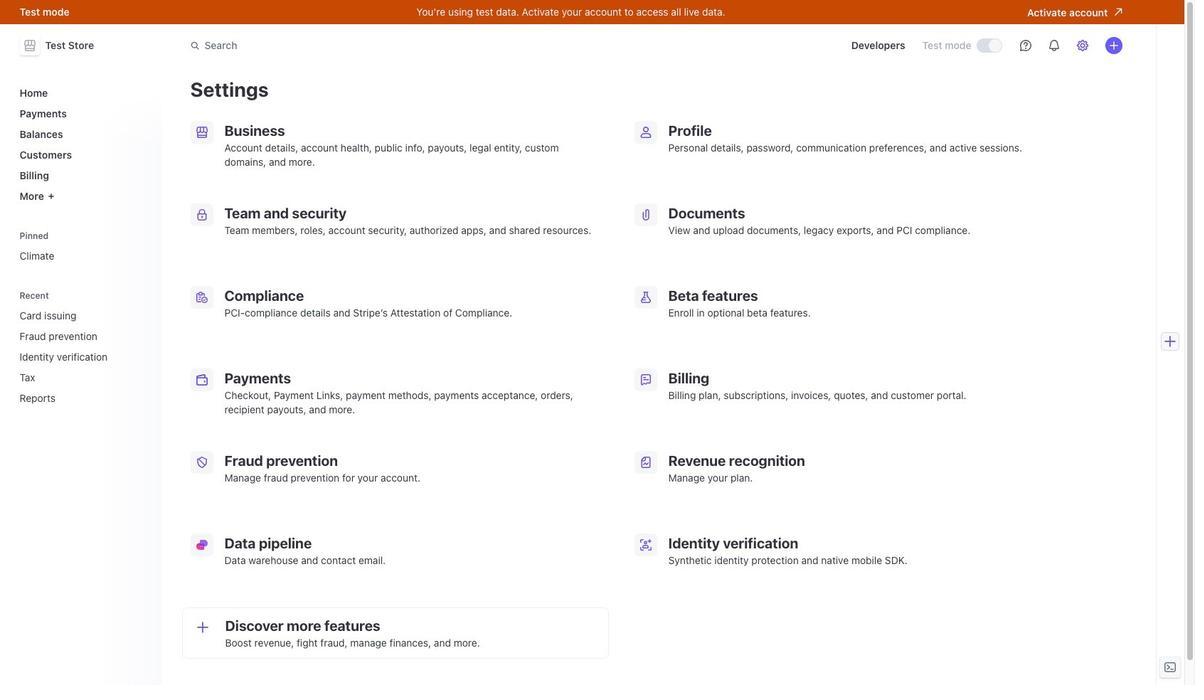Task type: describe. For each thing, give the bounding box(es) containing it.
core navigation links element
[[14, 81, 153, 208]]

Search text field
[[182, 32, 583, 59]]

help image
[[1020, 40, 1031, 51]]

2 recent element from the top
[[14, 304, 153, 410]]

edit pins image
[[139, 232, 148, 240]]



Task type: vqa. For each thing, say whether or not it's contained in the screenshot.
Edit pins image on the left
yes



Task type: locate. For each thing, give the bounding box(es) containing it.
None search field
[[182, 32, 583, 59]]

notifications image
[[1048, 40, 1060, 51]]

clear history image
[[139, 291, 148, 300]]

recent element
[[14, 286, 153, 410], [14, 304, 153, 410]]

Test mode checkbox
[[977, 39, 1001, 52]]

pinned element
[[14, 226, 153, 267]]

settings image
[[1077, 40, 1088, 51]]

1 recent element from the top
[[14, 286, 153, 410]]



